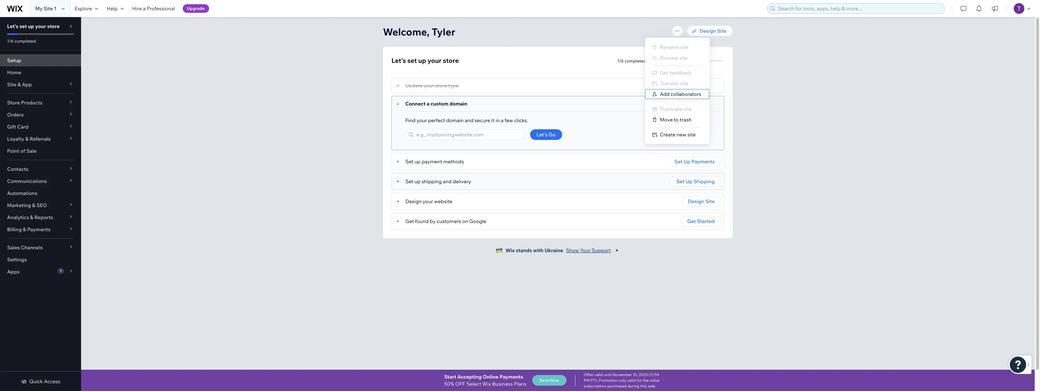 Task type: vqa. For each thing, say whether or not it's contained in the screenshot.
the right "Get"
yes



Task type: locate. For each thing, give the bounding box(es) containing it.
1 vertical spatial and
[[443, 179, 452, 185]]

store
[[7, 100, 20, 106]]

1 horizontal spatial set
[[408, 57, 417, 65]]

store up type
[[443, 57, 459, 65]]

0 vertical spatial valid
[[595, 373, 603, 378]]

go
[[549, 132, 556, 138]]

site inside button
[[680, 55, 688, 61]]

0 vertical spatial a
[[143, 5, 146, 12]]

2 horizontal spatial let's
[[537, 132, 548, 138]]

support
[[592, 248, 611, 254]]

2 horizontal spatial get
[[688, 219, 696, 225]]

set inside button
[[675, 159, 683, 165]]

completed up the setup
[[15, 38, 36, 44]]

automations link
[[0, 188, 81, 200]]

0 horizontal spatial 1/6 completed
[[7, 38, 36, 44]]

& left reports
[[30, 215, 33, 221]]

1 vertical spatial valid
[[628, 379, 636, 384]]

let's up the setup
[[7, 23, 18, 30]]

0 horizontal spatial 1/6
[[7, 38, 14, 44]]

find
[[406, 117, 416, 124]]

and left secure
[[465, 117, 474, 124]]

0 vertical spatial let's set up your store
[[7, 23, 60, 30]]

sales channels
[[7, 245, 43, 251]]

0 horizontal spatial payments
[[27, 227, 51, 233]]

get inside "button"
[[688, 219, 696, 225]]

payments down analytics & reports popup button
[[27, 227, 51, 233]]

0 horizontal spatial get
[[406, 219, 414, 225]]

0 vertical spatial wix
[[506, 248, 515, 254]]

1 down settings link on the left of the page
[[60, 269, 62, 274]]

design up rename site button
[[700, 28, 717, 34]]

up up setup link on the top of the page
[[28, 23, 34, 30]]

get for get found by customers on google
[[406, 219, 414, 225]]

marketing
[[7, 202, 31, 209]]

create
[[661, 132, 676, 138]]

update your store type
[[406, 83, 459, 89]]

save
[[540, 378, 550, 384]]

site for duplicate site
[[684, 106, 692, 112]]

up inside button
[[686, 179, 693, 185]]

transfer site button
[[646, 78, 710, 89]]

0 vertical spatial completed
[[15, 38, 36, 44]]

0 horizontal spatial wix
[[483, 381, 491, 388]]

apps
[[7, 269, 19, 275]]

plans
[[514, 381, 527, 388]]

1 vertical spatial payments
[[27, 227, 51, 233]]

store products button
[[0, 97, 81, 109]]

set for set up payment methods
[[406, 159, 414, 165]]

let's inside button
[[537, 132, 548, 138]]

your down my
[[35, 23, 46, 30]]

site right new
[[688, 132, 696, 138]]

& inside site & app dropdown button
[[18, 81, 21, 88]]

save now
[[540, 378, 560, 384]]

2 vertical spatial payments
[[500, 374, 524, 381]]

& right loyalty
[[25, 136, 29, 142]]

0 horizontal spatial let's
[[7, 23, 18, 30]]

found
[[415, 219, 429, 225]]

let's set up your store
[[7, 23, 60, 30], [392, 57, 459, 65]]

0 horizontal spatial and
[[443, 179, 452, 185]]

& inside marketing & seo dropdown button
[[32, 202, 35, 209]]

set up the setup
[[19, 23, 27, 30]]

access
[[44, 379, 60, 385]]

set for set up shipping
[[677, 179, 685, 185]]

0 vertical spatial let's
[[7, 23, 18, 30]]

completed left the preview
[[625, 58, 647, 64]]

analytics & reports
[[7, 215, 53, 221]]

loyalty
[[7, 136, 24, 142]]

move to trash
[[661, 117, 692, 123]]

store down my site 1
[[47, 23, 60, 30]]

products
[[21, 100, 42, 106]]

up for shipping
[[686, 179, 693, 185]]

it
[[492, 117, 495, 124]]

1 vertical spatial up
[[686, 179, 693, 185]]

this
[[641, 384, 648, 389]]

gift
[[7, 124, 16, 130]]

menu
[[646, 42, 710, 140]]

valid up pt).
[[595, 373, 603, 378]]

orders button
[[0, 109, 81, 121]]

methods
[[444, 159, 464, 165]]

& inside the billing & payments dropdown button
[[23, 227, 26, 233]]

1 horizontal spatial get
[[661, 70, 669, 76]]

1 horizontal spatial a
[[427, 101, 430, 107]]

site for rename site
[[681, 44, 689, 51]]

a for professional
[[143, 5, 146, 12]]

design down set up shipping button on the right top of the page
[[688, 199, 705, 205]]

my
[[35, 5, 43, 12]]

let's left go
[[537, 132, 548, 138]]

your right find on the top of the page
[[417, 117, 427, 124]]

valid
[[595, 373, 603, 378], [628, 379, 636, 384]]

start accepting online payments 50% off select wix business plans
[[445, 374, 527, 388]]

transfer
[[661, 80, 679, 87]]

valid up during
[[628, 379, 636, 384]]

and
[[465, 117, 474, 124], [443, 179, 452, 185]]

& left app
[[18, 81, 21, 88]]

up left shipping
[[686, 179, 693, 185]]

and left delivery
[[443, 179, 452, 185]]

& right billing
[[23, 227, 26, 233]]

0 horizontal spatial let's set up your store
[[7, 23, 60, 30]]

site up collaborators
[[681, 80, 689, 87]]

1 vertical spatial 1
[[60, 269, 62, 274]]

2 horizontal spatial payments
[[692, 159, 715, 165]]

let's up update
[[392, 57, 406, 65]]

1 vertical spatial design site
[[688, 199, 715, 205]]

get left started
[[688, 219, 696, 225]]

domain right perfect
[[447, 117, 464, 124]]

0 horizontal spatial completed
[[15, 38, 36, 44]]

up for payments
[[684, 159, 691, 165]]

welcome, tyler
[[383, 26, 456, 38]]

store
[[47, 23, 60, 30], [443, 57, 459, 65], [436, 83, 447, 89]]

site
[[44, 5, 53, 12], [718, 28, 727, 34], [7, 81, 16, 88], [706, 199, 715, 205]]

payments inside button
[[692, 159, 715, 165]]

let's set up your store inside the sidebar element
[[7, 23, 60, 30]]

site inside button
[[684, 106, 692, 112]]

1 inside the sidebar element
[[60, 269, 62, 274]]

get inside button
[[661, 70, 669, 76]]

0 vertical spatial and
[[465, 117, 474, 124]]

store inside the sidebar element
[[47, 23, 60, 30]]

1 horizontal spatial 1/6 completed
[[618, 58, 647, 64]]

0 horizontal spatial valid
[[595, 373, 603, 378]]

1 horizontal spatial let's
[[392, 57, 406, 65]]

0 vertical spatial up
[[684, 159, 691, 165]]

1 vertical spatial 1/6
[[618, 58, 624, 64]]

completed
[[15, 38, 36, 44], [625, 58, 647, 64]]

1 horizontal spatial payments
[[500, 374, 524, 381]]

sidebar element
[[0, 17, 81, 392]]

duplicate site
[[661, 106, 692, 112]]

sales
[[7, 245, 20, 251]]

get up transfer
[[661, 70, 669, 76]]

only
[[619, 379, 627, 384]]

your left the website
[[423, 199, 433, 205]]

site for preview site
[[680, 55, 688, 61]]

set inside button
[[677, 179, 685, 185]]

0 vertical spatial 1/6
[[7, 38, 14, 44]]

your right update
[[424, 83, 434, 89]]

site up the trash at the top of the page
[[684, 106, 692, 112]]

1 horizontal spatial let's set up your store
[[392, 57, 459, 65]]

1 right my
[[54, 5, 57, 12]]

e.g., mystunningwebsite.com field
[[415, 130, 522, 140]]

now
[[551, 378, 560, 384]]

your
[[581, 248, 591, 254]]

site for transfer site
[[681, 80, 689, 87]]

channels
[[21, 245, 43, 251]]

up up update
[[419, 57, 427, 65]]

1/6 completed
[[7, 38, 36, 44], [618, 58, 647, 64]]

& left seo
[[32, 202, 35, 209]]

started
[[698, 219, 715, 225]]

& inside analytics & reports popup button
[[30, 215, 33, 221]]

communications
[[7, 178, 47, 185]]

set up update
[[408, 57, 417, 65]]

0 horizontal spatial 1
[[54, 5, 57, 12]]

up
[[684, 159, 691, 165], [686, 179, 693, 185]]

up inside button
[[684, 159, 691, 165]]

of
[[20, 148, 25, 154]]

2 vertical spatial let's
[[537, 132, 548, 138]]

&
[[18, 81, 21, 88], [25, 136, 29, 142], [32, 202, 35, 209], [30, 215, 33, 221], [23, 227, 26, 233]]

1 vertical spatial domain
[[447, 117, 464, 124]]

payments for billing & payments
[[27, 227, 51, 233]]

payments up business
[[500, 374, 524, 381]]

0 vertical spatial payments
[[692, 159, 715, 165]]

2023
[[639, 373, 648, 378]]

a left custom
[[427, 101, 430, 107]]

set up shipping and delivery
[[406, 179, 472, 185]]

a right 'in'
[[501, 117, 504, 124]]

offer valid until november 15, 2023 (11:59 pm pt). promotion only valid for the initial subscription purchased during this sale.
[[584, 373, 660, 389]]

duplicate
[[661, 106, 683, 112]]

payments inside dropdown button
[[27, 227, 51, 233]]

0 vertical spatial set
[[19, 23, 27, 30]]

trash
[[680, 117, 692, 123]]

0 horizontal spatial set
[[19, 23, 27, 30]]

purchased
[[608, 384, 627, 389]]

site inside dropdown button
[[7, 81, 16, 88]]

site down rename site button
[[680, 55, 688, 61]]

2 vertical spatial a
[[501, 117, 504, 124]]

during
[[628, 384, 640, 389]]

payments up shipping
[[692, 159, 715, 165]]

up left payment
[[415, 159, 421, 165]]

preview
[[661, 55, 679, 61]]

design site button
[[682, 196, 722, 207]]

0 vertical spatial domain
[[450, 101, 468, 107]]

set up payments button
[[669, 157, 722, 167]]

domain up find your perfect domain and secure it in a few clicks.
[[450, 101, 468, 107]]

2 horizontal spatial a
[[501, 117, 504, 124]]

let's set up your store down my
[[7, 23, 60, 30]]

rename
[[661, 44, 680, 51]]

sale
[[26, 148, 37, 154]]

store left type
[[436, 83, 447, 89]]

rename site button
[[646, 42, 710, 53]]

set up shipping
[[677, 179, 715, 185]]

help button
[[102, 0, 128, 17]]

get left found
[[406, 219, 414, 225]]

your for update
[[424, 83, 434, 89]]

point
[[7, 148, 19, 154]]

hire a professional link
[[128, 0, 180, 17]]

& for marketing
[[32, 202, 35, 209]]

wix stands with ukraine show your support
[[506, 248, 611, 254]]

& inside loyalty & referrals popup button
[[25, 136, 29, 142]]

1 vertical spatial completed
[[625, 58, 647, 64]]

1 vertical spatial wix
[[483, 381, 491, 388]]

1 horizontal spatial and
[[465, 117, 474, 124]]

set
[[19, 23, 27, 30], [408, 57, 417, 65]]

site up preview site button
[[681, 44, 689, 51]]

site & app
[[7, 81, 32, 88]]

get for get started
[[688, 219, 696, 225]]

contacts button
[[0, 163, 81, 175]]

1 horizontal spatial 1
[[60, 269, 62, 274]]

0 vertical spatial 1/6 completed
[[7, 38, 36, 44]]

a right hire in the top of the page
[[143, 5, 146, 12]]

15,
[[633, 373, 638, 378]]

1 vertical spatial a
[[427, 101, 430, 107]]

analytics & reports button
[[0, 212, 81, 224]]

wix down the online
[[483, 381, 491, 388]]

let's set up your store up the update your store type
[[392, 57, 459, 65]]

get started
[[688, 219, 715, 225]]

wix left 'stands'
[[506, 248, 515, 254]]

0 horizontal spatial a
[[143, 5, 146, 12]]

0 vertical spatial store
[[47, 23, 60, 30]]

few
[[505, 117, 513, 124]]

up up set up shipping button on the right top of the page
[[684, 159, 691, 165]]

by
[[430, 219, 436, 225]]

website
[[435, 199, 453, 205]]



Task type: describe. For each thing, give the bounding box(es) containing it.
get for get feedback
[[661, 70, 669, 76]]

design site inside button
[[688, 199, 715, 205]]

sales channels button
[[0, 242, 81, 254]]

billing & payments button
[[0, 224, 81, 236]]

customers
[[437, 219, 462, 225]]

design up found
[[406, 199, 422, 205]]

a for custom
[[427, 101, 430, 107]]

& for billing
[[23, 227, 26, 233]]

set for set up shipping and delivery
[[406, 179, 414, 185]]

your inside the sidebar element
[[35, 23, 46, 30]]

menu containing rename site
[[646, 42, 710, 140]]

update
[[406, 83, 423, 89]]

quick
[[29, 379, 43, 385]]

initial
[[650, 379, 660, 384]]

let's go button
[[531, 130, 562, 140]]

up left shipping
[[415, 179, 421, 185]]

contacts
[[7, 166, 28, 173]]

business
[[493, 381, 513, 388]]

for
[[637, 379, 642, 384]]

wix inside start accepting online payments 50% off select wix business plans
[[483, 381, 491, 388]]

move to trash button
[[646, 115, 710, 125]]

your for find
[[417, 117, 427, 124]]

0 vertical spatial design site
[[700, 28, 727, 34]]

reports
[[34, 215, 53, 221]]

payments for set up payments
[[692, 159, 715, 165]]

quick access
[[29, 379, 60, 385]]

with
[[534, 248, 544, 254]]

november
[[613, 373, 632, 378]]

home
[[7, 69, 21, 76]]

settings link
[[0, 254, 81, 266]]

point of sale
[[7, 148, 37, 154]]

welcome,
[[383, 26, 430, 38]]

let's inside the sidebar element
[[7, 23, 18, 30]]

site inside button
[[706, 199, 715, 205]]

set up payment methods
[[406, 159, 464, 165]]

home link
[[0, 67, 81, 79]]

1 horizontal spatial 1/6
[[618, 58, 624, 64]]

shipping
[[694, 179, 715, 185]]

setup link
[[0, 54, 81, 67]]

collaborators
[[671, 91, 702, 98]]

preview site
[[661, 55, 688, 61]]

1 horizontal spatial completed
[[625, 58, 647, 64]]

domain for custom
[[450, 101, 468, 107]]

Search for tools, apps, help & more... field
[[777, 4, 943, 14]]

design inside button
[[688, 199, 705, 205]]

feedback
[[670, 70, 692, 76]]

card
[[17, 124, 29, 130]]

get feedback button
[[646, 68, 710, 78]]

1 horizontal spatial valid
[[628, 379, 636, 384]]

quick access button
[[21, 379, 60, 385]]

add collaborators button
[[646, 89, 710, 100]]

in
[[496, 117, 500, 124]]

set for set up payments
[[675, 159, 683, 165]]

1/6 completed inside the sidebar element
[[7, 38, 36, 44]]

on
[[463, 219, 469, 225]]

show
[[566, 248, 579, 254]]

completed inside the sidebar element
[[15, 38, 36, 44]]

& for site
[[18, 81, 21, 88]]

connect
[[406, 101, 426, 107]]

communications button
[[0, 175, 81, 188]]

seo
[[37, 202, 47, 209]]

point of sale link
[[0, 145, 81, 157]]

get feedback
[[661, 70, 692, 76]]

start
[[445, 374, 457, 381]]

billing & payments
[[7, 227, 51, 233]]

& for analytics
[[30, 215, 33, 221]]

create new site button
[[646, 130, 710, 140]]

payments inside start accepting online payments 50% off select wix business plans
[[500, 374, 524, 381]]

duplicate site button
[[646, 104, 710, 115]]

your for design
[[423, 199, 433, 205]]

analytics
[[7, 215, 29, 221]]

2 vertical spatial store
[[436, 83, 447, 89]]

sale.
[[648, 384, 657, 389]]

help
[[107, 5, 118, 12]]

gift card
[[7, 124, 29, 130]]

rename site
[[661, 44, 689, 51]]

gift card button
[[0, 121, 81, 133]]

pt).
[[591, 379, 598, 384]]

preview site button
[[646, 53, 710, 63]]

1 vertical spatial store
[[443, 57, 459, 65]]

1/6 inside the sidebar element
[[7, 38, 14, 44]]

upgrade
[[187, 6, 205, 11]]

app
[[22, 81, 32, 88]]

offer
[[584, 373, 594, 378]]

create new site
[[661, 132, 696, 138]]

clicks.
[[515, 117, 529, 124]]

subscription
[[584, 384, 607, 389]]

automations
[[7, 190, 37, 197]]

1 vertical spatial let's
[[392, 57, 406, 65]]

1 vertical spatial 1/6 completed
[[618, 58, 647, 64]]

billing
[[7, 227, 22, 233]]

& for loyalty
[[25, 136, 29, 142]]

setup
[[7, 57, 21, 64]]

1 vertical spatial let's set up your store
[[392, 57, 459, 65]]

promotion
[[599, 379, 618, 384]]

hire a professional
[[132, 5, 175, 12]]

to
[[674, 117, 679, 123]]

set inside the sidebar element
[[19, 23, 27, 30]]

settings
[[7, 257, 27, 263]]

let's go
[[537, 132, 556, 138]]

tyler
[[432, 26, 456, 38]]

set up shipping button
[[671, 177, 722, 187]]

ukraine
[[545, 248, 564, 254]]

loyalty & referrals
[[7, 136, 51, 142]]

accepting
[[458, 374, 482, 381]]

domain for perfect
[[447, 117, 464, 124]]

0 vertical spatial 1
[[54, 5, 57, 12]]

google
[[470, 219, 487, 225]]

up inside the sidebar element
[[28, 23, 34, 30]]

off
[[456, 381, 465, 388]]

get started button
[[681, 216, 722, 227]]

your up the update your store type
[[428, 57, 442, 65]]

select
[[467, 381, 482, 388]]

marketing & seo button
[[0, 200, 81, 212]]

the
[[643, 379, 649, 384]]

1 horizontal spatial wix
[[506, 248, 515, 254]]

custom
[[431, 101, 449, 107]]

professional
[[147, 5, 175, 12]]

1 vertical spatial set
[[408, 57, 417, 65]]

marketing & seo
[[7, 202, 47, 209]]



